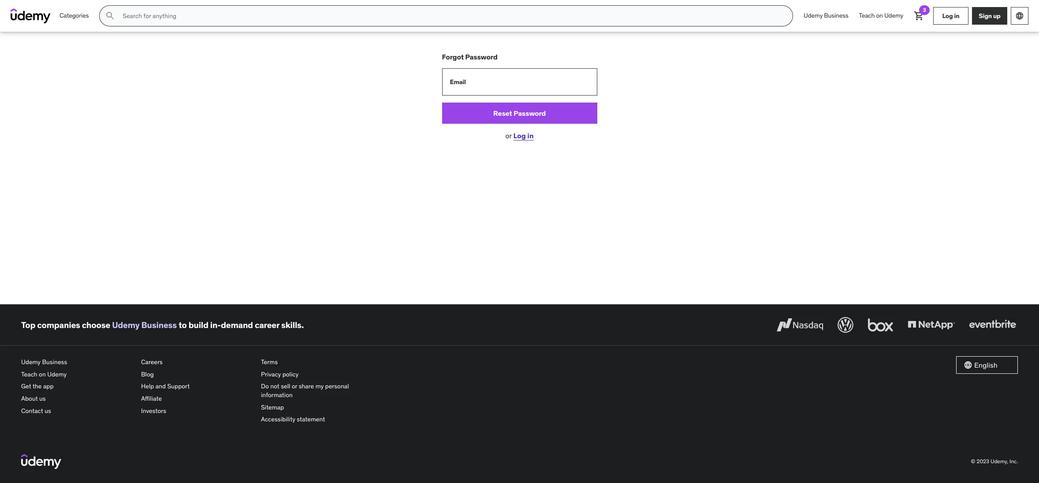 Task type: locate. For each thing, give the bounding box(es) containing it.
udemy image
[[11, 8, 51, 23], [21, 455, 61, 470]]

1 horizontal spatial password
[[514, 109, 546, 118]]

contact us link
[[21, 406, 134, 418]]

2 horizontal spatial business
[[824, 12, 849, 19]]

us right contact
[[45, 407, 51, 415]]

1 horizontal spatial log in link
[[934, 7, 969, 25]]

1 horizontal spatial teach
[[859, 12, 875, 19]]

password inside button
[[514, 109, 546, 118]]

policy
[[283, 371, 299, 379]]

1 vertical spatial in
[[528, 131, 534, 140]]

forgot
[[442, 52, 464, 61]]

information
[[261, 392, 293, 400]]

password
[[465, 52, 498, 61], [514, 109, 546, 118]]

password for reset password
[[514, 109, 546, 118]]

0 vertical spatial password
[[465, 52, 498, 61]]

teach on udemy
[[859, 12, 904, 19]]

2023
[[977, 458, 990, 465]]

log right 3
[[943, 12, 953, 20]]

2 vertical spatial business
[[42, 359, 67, 367]]

password right the forgot
[[465, 52, 498, 61]]

shopping cart with 3 items image
[[914, 11, 925, 21]]

in down reset password button
[[528, 131, 534, 140]]

in left sign
[[954, 12, 960, 20]]

1 vertical spatial teach
[[21, 371, 37, 379]]

reset
[[493, 109, 512, 118]]

0 horizontal spatial teach on udemy link
[[21, 369, 134, 381]]

on up the
[[39, 371, 46, 379]]

in
[[954, 12, 960, 20], [528, 131, 534, 140]]

sign up link
[[972, 7, 1008, 25]]

investors link
[[141, 406, 254, 418]]

english
[[975, 361, 998, 370]]

password up "or log in"
[[514, 109, 546, 118]]

0 horizontal spatial on
[[39, 371, 46, 379]]

1 vertical spatial on
[[39, 371, 46, 379]]

1 vertical spatial teach on udemy link
[[21, 369, 134, 381]]

0 horizontal spatial teach
[[21, 371, 37, 379]]

log down reset password button
[[514, 131, 526, 140]]

1 horizontal spatial on
[[876, 12, 883, 19]]

1 vertical spatial password
[[514, 109, 546, 118]]

udemy business link
[[799, 5, 854, 26], [112, 320, 177, 331], [21, 357, 134, 369]]

0 horizontal spatial business
[[42, 359, 67, 367]]

affiliate
[[141, 395, 162, 403]]

business inside udemy business teach on udemy get the app about us contact us
[[42, 359, 67, 367]]

choose
[[82, 320, 110, 331]]

get the app link
[[21, 381, 134, 393]]

teach on udemy link
[[854, 5, 909, 26], [21, 369, 134, 381]]

or log in
[[506, 131, 534, 140]]

1 horizontal spatial log
[[943, 12, 953, 20]]

0 horizontal spatial or
[[292, 383, 297, 391]]

1 vertical spatial or
[[292, 383, 297, 391]]

0 vertical spatial teach on udemy link
[[854, 5, 909, 26]]

do
[[261, 383, 269, 391]]

log in link right 3
[[934, 7, 969, 25]]

demand
[[221, 320, 253, 331]]

log in
[[943, 12, 960, 20]]

statement
[[297, 416, 325, 424]]

us
[[39, 395, 46, 403], [45, 407, 51, 415]]

categories button
[[54, 5, 94, 26]]

business for udemy business teach on udemy get the app about us contact us
[[42, 359, 67, 367]]

1 vertical spatial udemy image
[[21, 455, 61, 470]]

sell
[[281, 383, 290, 391]]

business inside udemy business link
[[824, 12, 849, 19]]

forgot password
[[442, 52, 498, 61]]

log in link
[[934, 7, 969, 25], [514, 131, 534, 140]]

log
[[943, 12, 953, 20], [514, 131, 526, 140]]

blog
[[141, 371, 154, 379]]

0 horizontal spatial in
[[528, 131, 534, 140]]

top
[[21, 320, 35, 331]]

on
[[876, 12, 883, 19], [39, 371, 46, 379]]

1 vertical spatial business
[[141, 320, 177, 331]]

teach
[[859, 12, 875, 19], [21, 371, 37, 379]]

1 horizontal spatial in
[[954, 12, 960, 20]]

privacy policy link
[[261, 369, 374, 381]]

app
[[43, 383, 54, 391]]

and
[[156, 383, 166, 391]]

skills.
[[281, 320, 304, 331]]

1 horizontal spatial or
[[506, 131, 512, 140]]

teach up get
[[21, 371, 37, 379]]

box image
[[866, 316, 896, 335]]

to
[[179, 320, 187, 331]]

help and support link
[[141, 381, 254, 393]]

2 vertical spatial udemy business link
[[21, 357, 134, 369]]

the
[[33, 383, 42, 391]]

0 vertical spatial us
[[39, 395, 46, 403]]

udemy
[[804, 12, 823, 19], [885, 12, 904, 19], [112, 320, 140, 331], [21, 359, 41, 367], [47, 371, 67, 379]]

help
[[141, 383, 154, 391]]

privacy
[[261, 371, 281, 379]]

0 horizontal spatial password
[[465, 52, 498, 61]]

1 vertical spatial log
[[514, 131, 526, 140]]

0 vertical spatial log
[[943, 12, 953, 20]]

business
[[824, 12, 849, 19], [141, 320, 177, 331], [42, 359, 67, 367]]

top companies choose udemy business to build in-demand career skills.
[[21, 320, 304, 331]]

0 vertical spatial in
[[954, 12, 960, 20]]

us right about
[[39, 395, 46, 403]]

teach on udemy link left shopping cart with 3 items image
[[854, 5, 909, 26]]

1 vertical spatial log in link
[[514, 131, 534, 140]]

categories
[[60, 12, 89, 19]]

1 horizontal spatial teach on udemy link
[[854, 5, 909, 26]]

udemy inside teach on udemy link
[[885, 12, 904, 19]]

teach on udemy link up about us link
[[21, 369, 134, 381]]

0 vertical spatial business
[[824, 12, 849, 19]]

0 vertical spatial log in link
[[934, 7, 969, 25]]

on left shopping cart with 3 items image
[[876, 12, 883, 19]]

teach right udemy business at top
[[859, 12, 875, 19]]

0 vertical spatial on
[[876, 12, 883, 19]]

0 vertical spatial teach
[[859, 12, 875, 19]]

choose a language image
[[1016, 11, 1024, 20]]

log in link down reset password button
[[514, 131, 534, 140]]

password for forgot password
[[465, 52, 498, 61]]

or right sell
[[292, 383, 297, 391]]

or
[[506, 131, 512, 140], [292, 383, 297, 391]]

or down reset
[[506, 131, 512, 140]]

1 vertical spatial udemy business link
[[112, 320, 177, 331]]

get
[[21, 383, 31, 391]]



Task type: describe. For each thing, give the bounding box(es) containing it.
nasdaq image
[[775, 316, 825, 335]]

submit search image
[[105, 11, 116, 21]]

career
[[255, 320, 280, 331]]

build
[[189, 320, 209, 331]]

accessibility statement link
[[261, 414, 374, 426]]

0 vertical spatial udemy image
[[11, 8, 51, 23]]

careers
[[141, 359, 163, 367]]

teach inside udemy business teach on udemy get the app about us contact us
[[21, 371, 37, 379]]

udemy business teach on udemy get the app about us contact us
[[21, 359, 67, 415]]

3 link
[[909, 5, 930, 26]]

accessibility
[[261, 416, 295, 424]]

support
[[167, 383, 190, 391]]

Search for anything text field
[[121, 8, 782, 23]]

english button
[[956, 357, 1018, 374]]

udemy inside udemy business link
[[804, 12, 823, 19]]

contact
[[21, 407, 43, 415]]

1 vertical spatial us
[[45, 407, 51, 415]]

small image
[[964, 361, 973, 370]]

do not sell or share my personal information button
[[261, 381, 374, 402]]

inc.
[[1010, 458, 1018, 465]]

udemy business
[[804, 12, 849, 19]]

business for udemy business
[[824, 12, 849, 19]]

terms link
[[261, 357, 374, 369]]

careers blog help and support affiliate investors
[[141, 359, 190, 415]]

not
[[270, 383, 279, 391]]

© 2023 udemy, inc.
[[971, 458, 1018, 465]]

terms privacy policy do not sell or share my personal information sitemap accessibility statement
[[261, 359, 349, 424]]

terms
[[261, 359, 278, 367]]

udemy,
[[991, 458, 1009, 465]]

on inside udemy business teach on udemy get the app about us contact us
[[39, 371, 46, 379]]

volkswagen image
[[836, 316, 855, 335]]

share
[[299, 383, 314, 391]]

©
[[971, 458, 976, 465]]

sitemap link
[[261, 402, 374, 414]]

reset password
[[493, 109, 546, 118]]

0 horizontal spatial log in link
[[514, 131, 534, 140]]

sitemap
[[261, 404, 284, 412]]

sign up
[[979, 12, 1001, 20]]

personal
[[325, 383, 349, 391]]

up
[[993, 12, 1001, 20]]

about us link
[[21, 393, 134, 406]]

blog link
[[141, 369, 254, 381]]

0 vertical spatial or
[[506, 131, 512, 140]]

reset password button
[[442, 103, 597, 124]]

investors
[[141, 407, 166, 415]]

or inside the terms privacy policy do not sell or share my personal information sitemap accessibility statement
[[292, 383, 297, 391]]

affiliate link
[[141, 393, 254, 406]]

my
[[316, 383, 324, 391]]

companies
[[37, 320, 80, 331]]

0 horizontal spatial log
[[514, 131, 526, 140]]

careers link
[[141, 357, 254, 369]]

1 horizontal spatial business
[[141, 320, 177, 331]]

eventbrite image
[[967, 316, 1018, 335]]

netapp image
[[906, 316, 957, 335]]

0 vertical spatial udemy business link
[[799, 5, 854, 26]]

in-
[[210, 320, 221, 331]]

3
[[923, 7, 926, 13]]

sign
[[979, 12, 992, 20]]

about
[[21, 395, 38, 403]]



Task type: vqa. For each thing, say whether or not it's contained in the screenshot.
video to the left
no



